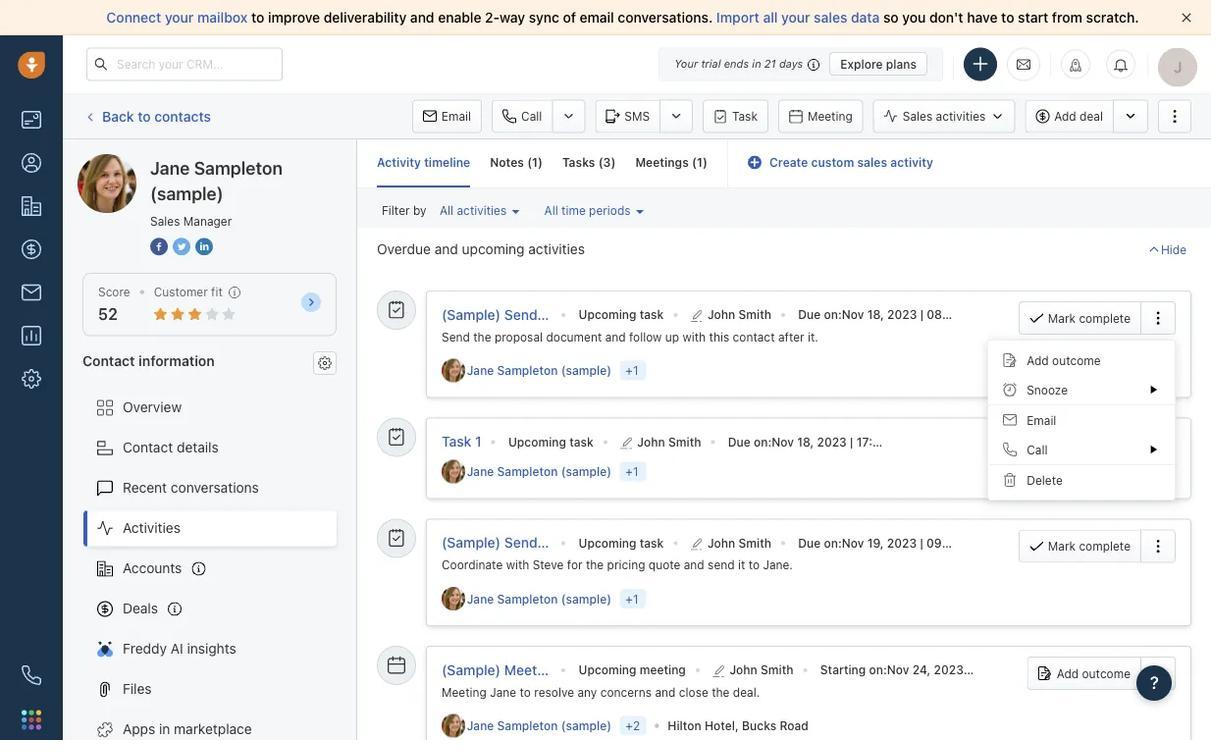 Task type: locate. For each thing, give the bounding box(es) containing it.
3 ) from the left
[[703, 156, 708, 169]]

meeting for meeting
[[808, 109, 853, 123]]

2 ) from the left
[[611, 156, 616, 169]]

)
[[538, 156, 543, 169], [611, 156, 616, 169], [703, 156, 708, 169]]

(sample) send the pricing quote
[[442, 535, 652, 551]]

1 vertical spatial meeting
[[442, 685, 487, 699]]

contact up recent
[[123, 439, 173, 456]]

upcoming up meeting jane to resolve any concerns and close the deal.
[[579, 663, 637, 677]]

2023 left 17:14
[[817, 435, 847, 449]]

1 vertical spatial sales
[[150, 214, 180, 228]]

score 52
[[98, 285, 130, 324]]

upcoming task for send
[[579, 536, 664, 550]]

1 vertical spatial +1
[[626, 465, 639, 479]]

tasks image left (sample)
[[388, 529, 406, 547]]

john for starting on : nov 24, 2023 | 10:00
[[730, 663, 758, 677]]

0 horizontal spatial sales
[[150, 214, 180, 228]]

| for 17:14
[[850, 435, 854, 449]]

call up notes ( 1 )
[[521, 109, 542, 123]]

0 vertical spatial add
[[1055, 109, 1077, 123]]

(sample) up the sales manager
[[150, 183, 224, 204]]

0 horizontal spatial 18,
[[797, 435, 814, 449]]

0 vertical spatial +1
[[626, 364, 639, 378]]

+1 down send the proposal document and follow up with this contact after it.
[[626, 364, 639, 378]]

sampleton inside jane sampleton (sample)
[[194, 157, 283, 178]]

0 vertical spatial pricing
[[566, 535, 611, 551]]

) right tasks at the top
[[611, 156, 616, 169]]

days
[[780, 57, 803, 70]]

0 horizontal spatial call
[[521, 109, 542, 123]]

john for due on : nov 19, 2023 | 09:00
[[708, 536, 736, 550]]

1 vertical spatial mark complete
[[1048, 438, 1131, 452]]

add outcome inside button
[[1057, 667, 1131, 681]]

mark complete down snooze button
[[1048, 438, 1131, 452]]

1 horizontal spatial send
[[504, 535, 538, 551]]

mark complete for task 1
[[1048, 438, 1131, 452]]

pricing up for
[[566, 535, 611, 551]]

nov left 24,
[[887, 663, 910, 677]]

2023 for 17:14
[[817, 435, 847, 449]]

2 mark from the top
[[1048, 438, 1076, 452]]

upcoming
[[462, 241, 525, 257]]

2 vertical spatial complete
[[1079, 540, 1131, 553]]

sales up activity
[[903, 109, 933, 123]]

all right by
[[440, 204, 454, 218]]

2023 right 24,
[[934, 663, 964, 677]]

nov left 08:00 on the top right
[[842, 308, 864, 322]]

1 horizontal spatial your
[[782, 9, 811, 26]]

1 horizontal spatial 18,
[[868, 308, 884, 322]]

any
[[578, 685, 597, 699]]

email image
[[1017, 56, 1031, 72]]

1 horizontal spatial (
[[599, 156, 603, 169]]

3 mark complete from the top
[[1048, 540, 1131, 553]]

outcome
[[1053, 353, 1101, 367], [1083, 667, 1131, 681]]

mark up snooze
[[1048, 311, 1076, 325]]

0 horizontal spatial task
[[442, 434, 472, 450]]

upcoming task
[[579, 308, 664, 322], [509, 435, 594, 449], [579, 536, 664, 550]]

timeline
[[424, 156, 470, 169]]

this
[[709, 330, 730, 343]]

all inside button
[[545, 204, 558, 218]]

3 ( from the left
[[692, 156, 697, 169]]

2023 for 10:00
[[934, 663, 964, 677]]

in left 21
[[752, 57, 762, 70]]

with
[[683, 330, 706, 343], [506, 558, 530, 572]]

quote left send
[[649, 558, 681, 572]]

(sample) down document
[[561, 364, 612, 378]]

2 jane sampleton (sample) link from the top
[[467, 464, 616, 480]]

phone element
[[12, 656, 51, 695]]

call up delete at the right bottom of the page
[[1027, 443, 1048, 457]]

1 vertical spatial mark complete button
[[1019, 429, 1141, 462]]

1 vertical spatial task
[[570, 435, 594, 449]]

) right "notes"
[[538, 156, 543, 169]]

john smith for due on : nov 18, 2023 | 17:14
[[638, 435, 702, 449]]

sales up "facebook circled" image
[[150, 214, 180, 228]]

the left "proposal"
[[474, 330, 491, 343]]

1 horizontal spatial 1
[[532, 156, 538, 169]]

email up timeline
[[442, 109, 471, 123]]

3 jane sampleton (sample) link from the top
[[467, 591, 616, 607]]

mark for task 1
[[1048, 438, 1076, 452]]

0 vertical spatial complete
[[1079, 311, 1131, 325]]

back to contacts
[[102, 108, 211, 124]]

1 vertical spatial email
[[1027, 413, 1057, 427]]

jane
[[117, 154, 147, 170], [150, 157, 190, 178], [467, 364, 494, 378], [467, 465, 494, 479], [467, 592, 494, 606], [490, 685, 517, 699], [467, 719, 494, 733]]

meeting jane to resolve any concerns and close the deal.
[[442, 685, 760, 699]]

2 vertical spatial due
[[799, 536, 821, 550]]

1 ( from the left
[[527, 156, 532, 169]]

up
[[665, 330, 680, 343]]

1 horizontal spatial task
[[733, 109, 758, 123]]

email button
[[412, 100, 482, 133]]

) right 'meetings'
[[703, 156, 708, 169]]

0 vertical spatial activities
[[936, 109, 986, 123]]

| for 08:00
[[921, 308, 924, 322]]

to left start
[[1002, 9, 1015, 26]]

after
[[779, 330, 805, 343]]

tasks image left task 1
[[388, 428, 406, 446]]

1 vertical spatial add
[[1027, 353, 1049, 367]]

send up steve
[[504, 535, 538, 551]]

| left the 09:00
[[920, 536, 924, 550]]

sales
[[903, 109, 933, 123], [150, 214, 180, 228]]

contact down 52 button
[[82, 352, 135, 368]]

1 vertical spatial due
[[728, 435, 751, 449]]

jane sampleton (sample) for 1st jane sampleton (sample) link from the top
[[467, 364, 612, 378]]

0 vertical spatial with
[[683, 330, 706, 343]]

: for nov 24, 2023 | 10:00
[[884, 663, 887, 677]]

upcoming up coordinate with steve for the pricing quote and send it to jane.
[[579, 536, 637, 550]]

sampleton
[[151, 154, 219, 170], [194, 157, 283, 178], [497, 364, 558, 378], [497, 465, 558, 479], [497, 592, 558, 606], [497, 719, 558, 733]]

jane sampleton (sample) down resolve
[[467, 719, 612, 733]]

(sample) for 1st jane sampleton (sample) link from the top
[[561, 364, 612, 378]]

0 horizontal spatial 1
[[475, 434, 482, 450]]

jane sampleton (sample) up '(sample) send the pricing quote'
[[467, 465, 612, 479]]

jane sampleton (sample) down "proposal"
[[467, 364, 612, 378]]

0 vertical spatial contact
[[82, 352, 135, 368]]

upcoming task up send the proposal document and follow up with this contact after it.
[[579, 308, 664, 322]]

sampleton for 2nd jane sampleton (sample) link from the top
[[497, 465, 558, 479]]

all for all activities
[[440, 204, 454, 218]]

mark for (sample) send the pricing quote
[[1048, 540, 1076, 553]]

1 ) from the left
[[538, 156, 543, 169]]

+1 down coordinate with steve for the pricing quote and send it to jane.
[[626, 592, 639, 606]]

1
[[532, 156, 538, 169], [697, 156, 703, 169], [475, 434, 482, 450]]

jane inside jane sampleton (sample)
[[150, 157, 190, 178]]

start
[[1018, 9, 1049, 26]]

upcoming task right task 1 link
[[509, 435, 594, 449]]

tasks image
[[388, 428, 406, 446], [388, 529, 406, 547]]

( right tasks at the top
[[599, 156, 603, 169]]

1 vertical spatial contact
[[123, 439, 173, 456]]

sampleton down contacts
[[151, 154, 219, 170]]

19,
[[868, 536, 884, 550]]

jane sampleton (sample) link down steve
[[467, 591, 616, 607]]

mng settings image
[[318, 356, 332, 370]]

meeting inside meeting button
[[808, 109, 853, 123]]

3
[[603, 156, 611, 169]]

18, for nov 18, 2023 | 17:14
[[797, 435, 814, 449]]

( right "notes"
[[527, 156, 532, 169]]

all time periods
[[545, 204, 631, 218]]

1 vertical spatial complete
[[1079, 438, 1131, 452]]

mark complete button up snooze button
[[1019, 302, 1141, 335]]

1 vertical spatial mark
[[1048, 438, 1076, 452]]

10:00
[[974, 663, 1006, 677]]

1 for meetings ( 1 )
[[697, 156, 703, 169]]

activities for all activities
[[457, 204, 507, 218]]

0 vertical spatial meeting
[[808, 109, 853, 123]]

: for nov 18, 2023 | 17:14
[[768, 435, 772, 449]]

contact
[[733, 330, 775, 343]]

resolve
[[534, 685, 574, 699]]

john smith for due on : nov 18, 2023 | 08:00
[[708, 308, 772, 322]]

sales
[[814, 9, 848, 26], [858, 156, 888, 169]]

( for tasks
[[599, 156, 603, 169]]

activity
[[891, 156, 934, 169]]

0 vertical spatial upcoming task
[[579, 308, 664, 322]]

3 complete from the top
[[1079, 540, 1131, 553]]

upcoming
[[579, 308, 637, 322], [509, 435, 566, 449], [579, 536, 637, 550], [579, 663, 637, 677]]

0 vertical spatial add outcome
[[1027, 353, 1101, 367]]

2 vertical spatial task
[[640, 536, 664, 550]]

call button up delete at the right bottom of the page
[[989, 435, 1175, 465]]

( right 'meetings'
[[692, 156, 697, 169]]

52 button
[[98, 305, 118, 324]]

1 horizontal spatial sales
[[858, 156, 888, 169]]

on for nov 19, 2023 | 09:00
[[824, 536, 838, 550]]

2023
[[888, 308, 917, 322], [817, 435, 847, 449], [887, 536, 917, 550], [934, 663, 964, 677]]

2 vertical spatial add
[[1057, 667, 1079, 681]]

0 horizontal spatial in
[[159, 721, 170, 737]]

task
[[733, 109, 758, 123], [442, 434, 472, 450]]

add right 10:00
[[1057, 667, 1079, 681]]

upcoming up send the proposal document and follow up with this contact after it.
[[579, 308, 637, 322]]

activities
[[936, 109, 986, 123], [457, 204, 507, 218], [529, 241, 585, 257]]

improve
[[268, 9, 320, 26]]

all
[[763, 9, 778, 26]]

nov
[[842, 308, 864, 322], [772, 435, 794, 449], [842, 536, 864, 550], [887, 663, 910, 677]]

on for nov 18, 2023 | 08:00
[[824, 308, 838, 322]]

call button up notes ( 1 )
[[492, 100, 552, 133]]

2 horizontal spatial 1
[[697, 156, 703, 169]]

pricing right for
[[607, 558, 646, 572]]

18, left 08:00 on the top right
[[868, 308, 884, 322]]

1 tasks image from the top
[[388, 428, 406, 446]]

task for send
[[640, 536, 664, 550]]

sales left data
[[814, 9, 848, 26]]

2 horizontal spatial activities
[[936, 109, 986, 123]]

all
[[440, 204, 454, 218], [545, 204, 558, 218]]

john smith
[[708, 308, 772, 322], [638, 435, 702, 449], [708, 536, 772, 550], [730, 663, 794, 677]]

jane sampleton (sample) link up '(sample) send the pricing quote'
[[467, 464, 616, 480]]

2023 left 08:00 on the top right
[[888, 308, 917, 322]]

0 horizontal spatial meeting
[[442, 685, 487, 699]]

0 vertical spatial mark complete button
[[1019, 302, 1141, 335]]

from
[[1053, 9, 1083, 26]]

sales for sales manager
[[150, 214, 180, 228]]

of
[[563, 9, 576, 26]]

task for task
[[733, 109, 758, 123]]

1 vertical spatial outcome
[[1083, 667, 1131, 681]]

1 vertical spatial task
[[442, 434, 472, 450]]

due for (sample) send the pricing quote
[[799, 536, 821, 550]]

nov for nov 19, 2023 | 09:00
[[842, 536, 864, 550]]

2 complete from the top
[[1079, 438, 1131, 452]]

0 vertical spatial task
[[733, 109, 758, 123]]

1 horizontal spatial call
[[1027, 443, 1048, 457]]

all left time
[[545, 204, 558, 218]]

nov for nov 24, 2023 | 10:00
[[887, 663, 910, 677]]

1 horizontal spatial email
[[1027, 413, 1057, 427]]

so
[[884, 9, 899, 26]]

sampleton down steve
[[497, 592, 558, 606]]

close image
[[1182, 13, 1192, 23]]

sampleton up manager
[[194, 157, 283, 178]]

1 vertical spatial call button
[[989, 435, 1175, 465]]

+1
[[626, 364, 639, 378], [626, 465, 639, 479], [626, 592, 639, 606]]

email down snooze
[[1027, 413, 1057, 427]]

jane sampleton (sample) up manager
[[150, 157, 283, 204]]

1 horizontal spatial all
[[545, 204, 558, 218]]

0 vertical spatial tasks image
[[388, 428, 406, 446]]

quote
[[614, 535, 652, 551], [649, 558, 681, 572]]

09:00
[[927, 536, 961, 550]]

0 vertical spatial in
[[752, 57, 762, 70]]

call button
[[492, 100, 552, 133], [989, 435, 1175, 465]]

deal
[[1080, 109, 1104, 123]]

2 vertical spatial mark complete button
[[1019, 530, 1141, 563]]

0 vertical spatial due
[[799, 308, 821, 322]]

task
[[640, 308, 664, 322], [570, 435, 594, 449], [640, 536, 664, 550]]

activities for sales activities
[[936, 109, 986, 123]]

linkedin circled image
[[195, 236, 213, 257]]

:
[[838, 308, 842, 322], [768, 435, 772, 449], [838, 536, 842, 550], [884, 663, 887, 677]]

contact for contact details
[[123, 439, 173, 456]]

upcoming task up coordinate with steve for the pricing quote and send it to jane.
[[579, 536, 664, 550]]

1 horizontal spatial activities
[[529, 241, 585, 257]]

24,
[[913, 663, 931, 677]]

1 horizontal spatial sales
[[903, 109, 933, 123]]

0 horizontal spatial call button
[[492, 100, 552, 133]]

1 horizontal spatial )
[[611, 156, 616, 169]]

hilton hotel, bucks road
[[668, 719, 809, 733]]

back
[[102, 108, 134, 124]]

sales for sales activities
[[903, 109, 933, 123]]

road
[[780, 719, 809, 733]]

smith for due on : nov 18, 2023 | 17:14
[[669, 435, 702, 449]]

add up snooze
[[1027, 353, 1049, 367]]

0 vertical spatial outcome
[[1053, 353, 1101, 367]]

2023 for 09:00
[[887, 536, 917, 550]]

all activities link
[[435, 199, 525, 223]]

1 horizontal spatial call button
[[989, 435, 1175, 465]]

1 +1 from the top
[[626, 364, 639, 378]]

0 vertical spatial call
[[521, 109, 542, 123]]

upcoming for for
[[579, 536, 637, 550]]

+1 up coordinate with steve for the pricing quote and send it to jane.
[[626, 465, 639, 479]]

mark
[[1048, 311, 1076, 325], [1048, 438, 1076, 452], [1048, 540, 1076, 553]]

john for due on : nov 18, 2023 | 08:00
[[708, 308, 736, 322]]

sampleton for 1st jane sampleton (sample) link from the top
[[497, 364, 558, 378]]

| left 17:14
[[850, 435, 854, 449]]

scratch.
[[1087, 9, 1140, 26]]

john for due on : nov 18, 2023 | 17:14
[[638, 435, 665, 449]]

sync
[[529, 9, 559, 26]]

1 horizontal spatial with
[[683, 330, 706, 343]]

2 mark complete button from the top
[[1019, 429, 1141, 462]]

4 jane sampleton (sample) link from the top
[[467, 718, 616, 735]]

2 mark complete from the top
[[1048, 438, 1131, 452]]

1 all from the left
[[440, 204, 454, 218]]

information
[[139, 352, 215, 368]]

0 horizontal spatial send
[[442, 330, 470, 343]]

time
[[562, 204, 586, 218]]

mark complete button up delete at the right bottom of the page
[[1019, 429, 1141, 462]]

steve
[[533, 558, 564, 572]]

0 vertical spatial 18,
[[868, 308, 884, 322]]

sampleton down "proposal"
[[497, 364, 558, 378]]

complete for task 1
[[1079, 438, 1131, 452]]

1 vertical spatial with
[[506, 558, 530, 572]]

call link
[[492, 100, 552, 133]]

sampleton down resolve
[[497, 719, 558, 733]]

0 horizontal spatial your
[[165, 9, 194, 26]]

task inside button
[[733, 109, 758, 123]]

sales left activity
[[858, 156, 888, 169]]

(sample) up '(sample) send the pricing quote'
[[561, 465, 612, 479]]

due for task 1
[[728, 435, 751, 449]]

add left deal
[[1055, 109, 1077, 123]]

(sample) down any
[[561, 719, 612, 733]]

your right 'all'
[[782, 9, 811, 26]]

jane sampleton (sample) link down resolve
[[467, 718, 616, 735]]

0 vertical spatial mark
[[1048, 311, 1076, 325]]

0 vertical spatial quote
[[614, 535, 652, 551]]

2 ( from the left
[[599, 156, 603, 169]]

3 +1 from the top
[[626, 592, 639, 606]]

jane sampleton (sample) down steve
[[467, 592, 612, 606]]

(sample) for 2nd jane sampleton (sample) link from the top
[[561, 465, 612, 479]]

1 vertical spatial upcoming task
[[509, 435, 594, 449]]

with left steve
[[506, 558, 530, 572]]

quote up coordinate with steve for the pricing quote and send it to jane.
[[614, 535, 652, 551]]

on
[[824, 308, 838, 322], [754, 435, 768, 449], [824, 536, 838, 550], [869, 663, 884, 677]]

recent
[[123, 480, 167, 496]]

2 tasks image from the top
[[388, 529, 406, 547]]

2 vertical spatial +1
[[626, 592, 639, 606]]

send left "proposal"
[[442, 330, 470, 343]]

1 complete from the top
[[1079, 311, 1131, 325]]

snooze
[[1027, 383, 1068, 397]]

create
[[770, 156, 808, 169]]

3 mark from the top
[[1048, 540, 1076, 553]]

0 horizontal spatial sales
[[814, 9, 848, 26]]

2 vertical spatial mark
[[1048, 540, 1076, 553]]

task for 1
[[570, 435, 594, 449]]

0 vertical spatial send
[[442, 330, 470, 343]]

all inside all activities link
[[440, 204, 454, 218]]

insights
[[187, 641, 236, 657]]

0 vertical spatial sales
[[903, 109, 933, 123]]

starting on : nov 24, 2023 | 10:00
[[821, 663, 1006, 677]]

2 horizontal spatial (
[[692, 156, 697, 169]]

document
[[546, 330, 602, 343]]

1 horizontal spatial meeting
[[808, 109, 853, 123]]

0 vertical spatial task
[[640, 308, 664, 322]]

0 horizontal spatial )
[[538, 156, 543, 169]]

and right overdue
[[435, 241, 458, 257]]

with right up
[[683, 330, 706, 343]]

| left 10:00
[[967, 663, 971, 677]]

manager
[[183, 214, 232, 228]]

2 +1 from the top
[[626, 465, 639, 479]]

0 horizontal spatial with
[[506, 558, 530, 572]]

| left 08:00 on the top right
[[921, 308, 924, 322]]

nov left 17:14
[[772, 435, 794, 449]]

1 mark complete button from the top
[[1019, 302, 1141, 335]]

1 mark complete from the top
[[1048, 311, 1131, 325]]

1 vertical spatial add outcome
[[1057, 667, 1131, 681]]

meeting up custom
[[808, 109, 853, 123]]

mark complete button for task 1
[[1019, 429, 1141, 462]]

2 vertical spatial mark complete
[[1048, 540, 1131, 553]]

data
[[851, 9, 880, 26]]

1 jane sampleton (sample) link from the top
[[467, 362, 616, 379]]

meeting left resolve
[[442, 685, 487, 699]]

1 vertical spatial tasks image
[[388, 529, 406, 547]]

2-
[[485, 9, 500, 26]]

twitter circled image
[[173, 236, 190, 257]]

18,
[[868, 308, 884, 322], [797, 435, 814, 449]]

to right it
[[749, 558, 760, 572]]

1 vertical spatial in
[[159, 721, 170, 737]]

smith
[[739, 308, 772, 322], [669, 435, 702, 449], [739, 536, 772, 550], [761, 663, 794, 677]]

mark complete down delete at the right bottom of the page
[[1048, 540, 1131, 553]]

filter
[[382, 204, 410, 218]]

0 horizontal spatial activities
[[457, 204, 507, 218]]

your left mailbox
[[165, 9, 194, 26]]

0 vertical spatial call button
[[492, 100, 552, 133]]

filter by
[[382, 204, 427, 218]]

facebook circled image
[[150, 236, 168, 257]]

1 horizontal spatial in
[[752, 57, 762, 70]]

3 mark complete button from the top
[[1019, 530, 1141, 563]]

in right apps
[[159, 721, 170, 737]]

complete for (sample) send the pricing quote
[[1079, 540, 1131, 553]]

0 vertical spatial mark complete
[[1048, 311, 1131, 325]]

nov left 19,
[[842, 536, 864, 550]]

2023 right 19,
[[887, 536, 917, 550]]

contact for contact information
[[82, 352, 135, 368]]

mark complete
[[1048, 311, 1131, 325], [1048, 438, 1131, 452], [1048, 540, 1131, 553]]

0 vertical spatial email
[[442, 109, 471, 123]]

(sample) down for
[[561, 592, 612, 606]]

create custom sales activity link
[[748, 156, 934, 169]]

1 vertical spatial activities
[[457, 204, 507, 218]]

notes ( 1 )
[[490, 156, 543, 169]]

follow
[[629, 330, 662, 343]]

create custom sales activity
[[770, 156, 934, 169]]

enable
[[438, 9, 482, 26]]

mark complete up snooze button
[[1048, 311, 1131, 325]]

2 all from the left
[[545, 204, 558, 218]]

1 mark from the top
[[1048, 311, 1076, 325]]

1 vertical spatial 18,
[[797, 435, 814, 449]]

0 horizontal spatial email
[[442, 109, 471, 123]]

2 vertical spatial upcoming task
[[579, 536, 664, 550]]

jane sampleton (sample) for fourth jane sampleton (sample) link
[[467, 719, 612, 733]]

1 vertical spatial quote
[[649, 558, 681, 572]]

(sample) inside jane sampleton (sample)
[[150, 183, 224, 204]]

0 horizontal spatial (
[[527, 156, 532, 169]]

(sample)
[[222, 154, 278, 170], [150, 183, 224, 204], [561, 364, 612, 378], [561, 465, 612, 479], [561, 592, 612, 606], [561, 719, 612, 733]]



Task type: describe. For each thing, give the bounding box(es) containing it.
(sample) send the pricing quote link
[[442, 535, 652, 552]]

connect your mailbox link
[[106, 9, 251, 26]]

(sample) for 3rd jane sampleton (sample) link
[[561, 592, 612, 606]]

meeting for meeting jane to resolve any concerns and close the deal.
[[442, 685, 487, 699]]

jane sampleton (sample) down contacts
[[117, 154, 278, 170]]

21
[[765, 57, 776, 70]]

smith for starting on : nov 24, 2023 | 10:00
[[761, 663, 794, 677]]

smith for due on : nov 19, 2023 | 09:00
[[739, 536, 772, 550]]

1 vertical spatial pricing
[[607, 558, 646, 572]]

on for nov 24, 2023 | 10:00
[[869, 663, 884, 677]]

meeting
[[640, 663, 686, 677]]

tasks image for (sample) send the pricing quote
[[388, 529, 406, 547]]

back to contacts link
[[82, 101, 212, 132]]

john smith for starting on : nov 24, 2023 | 10:00
[[730, 663, 794, 677]]

+2
[[626, 719, 640, 733]]

1 vertical spatial sales
[[858, 156, 888, 169]]

phone image
[[22, 666, 41, 685]]

jane sampleton (sample) for 3rd jane sampleton (sample) link
[[467, 592, 612, 606]]

tasks ( 3 )
[[563, 156, 616, 169]]

freshworks switcher image
[[22, 710, 41, 730]]

hide
[[1161, 243, 1187, 256]]

task for task 1
[[442, 434, 472, 450]]

meetings
[[636, 156, 689, 169]]

| for 10:00
[[967, 663, 971, 677]]

jane sampleton (sample) for 2nd jane sampleton (sample) link from the top
[[467, 465, 612, 479]]

upcoming meeting
[[579, 663, 686, 677]]

due on : nov 19, 2023 | 09:00
[[799, 536, 961, 550]]

bucks
[[742, 719, 777, 733]]

08:00
[[927, 308, 961, 322]]

all for all time periods
[[545, 204, 558, 218]]

apps
[[123, 721, 155, 737]]

proposal
[[495, 330, 543, 343]]

coordinate with steve for the pricing quote and send it to jane.
[[442, 558, 793, 572]]

tasks image
[[388, 301, 406, 319]]

import all your sales data link
[[717, 9, 884, 26]]

by
[[413, 204, 427, 218]]

sampleton for 3rd jane sampleton (sample) link
[[497, 592, 558, 606]]

Search your CRM... text field
[[86, 48, 283, 81]]

2023 for 08:00
[[888, 308, 917, 322]]

overdue
[[377, 241, 431, 257]]

ai
[[171, 641, 183, 657]]

task button
[[703, 100, 769, 133]]

the up steve
[[541, 535, 562, 551]]

: for nov 18, 2023 | 08:00
[[838, 308, 842, 322]]

deliverability
[[324, 9, 407, 26]]

and down meeting
[[655, 685, 676, 699]]

| for 09:00
[[920, 536, 924, 550]]

snooze button
[[989, 375, 1175, 405]]

1 for notes ( 1 )
[[532, 156, 538, 169]]

overview
[[123, 399, 182, 415]]

and left enable
[[410, 9, 435, 26]]

freddy
[[123, 641, 167, 657]]

(sample) for fourth jane sampleton (sample) link
[[561, 719, 612, 733]]

starting
[[821, 663, 866, 677]]

deal.
[[733, 685, 760, 699]]

add deal
[[1055, 109, 1104, 123]]

it.
[[808, 330, 819, 343]]

hilton
[[668, 719, 702, 733]]

+1 for pricing
[[626, 592, 639, 606]]

due on : nov 18, 2023 | 17:14
[[728, 435, 886, 449]]

explore plans link
[[830, 52, 928, 76]]

and left follow
[[605, 330, 626, 343]]

meetings image
[[388, 656, 406, 674]]

jane.
[[763, 558, 793, 572]]

customer fit
[[154, 285, 223, 299]]

activities
[[123, 520, 181, 536]]

1 vertical spatial send
[[504, 535, 538, 551]]

on for nov 18, 2023 | 17:14
[[754, 435, 768, 449]]

mark complete button for (sample) send the pricing quote
[[1019, 530, 1141, 563]]

apps in marketplace
[[123, 721, 252, 737]]

the right for
[[586, 558, 604, 572]]

contact details
[[123, 439, 219, 456]]

nov for nov 18, 2023 | 17:14
[[772, 435, 794, 449]]

add deal button
[[1025, 100, 1113, 133]]

sms button
[[595, 100, 660, 133]]

you
[[903, 9, 926, 26]]

fit
[[211, 285, 223, 299]]

sales manager
[[150, 214, 232, 228]]

and left send
[[684, 558, 705, 572]]

(sample) up manager
[[222, 154, 278, 170]]

nov for nov 18, 2023 | 08:00
[[842, 308, 864, 322]]

outcome inside button
[[1083, 667, 1131, 681]]

) for notes ( 1 )
[[538, 156, 543, 169]]

for
[[567, 558, 583, 572]]

smith for due on : nov 18, 2023 | 08:00
[[739, 308, 772, 322]]

( for meetings
[[692, 156, 697, 169]]

1 your from the left
[[165, 9, 194, 26]]

to right mailbox
[[251, 9, 265, 26]]

freddy ai insights
[[123, 641, 236, 657]]

2 your from the left
[[782, 9, 811, 26]]

plans
[[886, 57, 917, 71]]

1 vertical spatial call
[[1027, 443, 1048, 457]]

score
[[98, 285, 130, 299]]

upcoming for resolve
[[579, 663, 637, 677]]

upcoming for document
[[579, 308, 637, 322]]

contacts
[[154, 108, 211, 124]]

sampleton for fourth jane sampleton (sample) link
[[497, 719, 558, 733]]

files
[[123, 681, 152, 697]]

0 vertical spatial sales
[[814, 9, 848, 26]]

+1 for follow
[[626, 364, 639, 378]]

overdue and upcoming activities
[[377, 241, 585, 257]]

upcoming right task 1 link
[[509, 435, 566, 449]]

due on : nov 18, 2023 | 08:00
[[799, 308, 961, 322]]

deals
[[123, 600, 158, 617]]

tasks image for task 1
[[388, 428, 406, 446]]

accounts
[[123, 560, 182, 576]]

marketplace
[[174, 721, 252, 737]]

ends
[[724, 57, 749, 70]]

: for nov 19, 2023 | 09:00
[[838, 536, 842, 550]]

to right the back
[[138, 108, 151, 124]]

contact information
[[82, 352, 215, 368]]

18, for nov 18, 2023 | 08:00
[[868, 308, 884, 322]]

john smith for due on : nov 19, 2023 | 09:00
[[708, 536, 772, 550]]

) for meetings ( 1 )
[[703, 156, 708, 169]]

mark complete for (sample) send the pricing quote
[[1048, 540, 1131, 553]]

to left resolve
[[520, 685, 531, 699]]

close
[[679, 685, 709, 699]]

17:14
[[857, 435, 886, 449]]

activity
[[377, 156, 421, 169]]

add outcome button
[[1028, 657, 1141, 690]]

connect your mailbox to improve deliverability and enable 2-way sync of email conversations. import all your sales data so you don't have to start from scratch.
[[106, 9, 1140, 26]]

details
[[177, 439, 219, 456]]

add inside button
[[1055, 109, 1077, 123]]

the left the deal.
[[712, 685, 730, 699]]

52
[[98, 305, 118, 324]]

mailbox
[[197, 9, 248, 26]]

2 vertical spatial activities
[[529, 241, 585, 257]]

add inside button
[[1057, 667, 1079, 681]]

upcoming task for 1
[[509, 435, 594, 449]]

) for tasks ( 3 )
[[611, 156, 616, 169]]

email inside button
[[442, 109, 471, 123]]

your
[[675, 57, 698, 70]]

periods
[[589, 204, 631, 218]]

explore plans
[[841, 57, 917, 71]]

have
[[967, 9, 998, 26]]

( for notes
[[527, 156, 532, 169]]

activity timeline
[[377, 156, 470, 169]]



Task type: vqa. For each thing, say whether or not it's contained in the screenshot.
Previous
no



